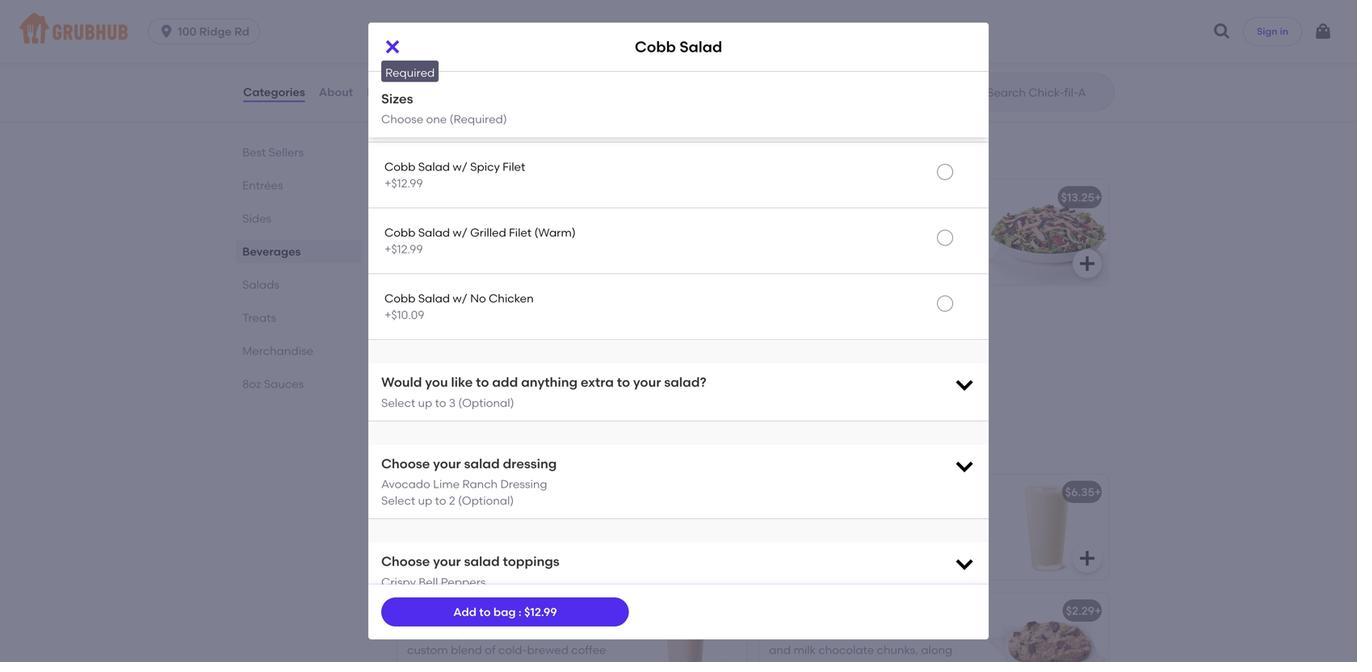 Task type: locate. For each thing, give the bounding box(es) containing it.
salad up ranch
[[464, 456, 500, 472]]

(warm)
[[534, 226, 576, 240]]

1 vertical spatial (optional)
[[458, 494, 514, 508]]

w/ inside cobb salad w/ chick-fil-a® filet +$12.99
[[453, 94, 468, 108]]

fil- inside 'this refreshing treat is a hand-spun combination of chick-fil-a® lemonade (or diet lemonade) and our signature icedream® dessert.'
[[891, 525, 905, 538]]

treats up avocado
[[394, 437, 448, 457]]

treat inside a hand-spun treat that combines a custom blend of cold-brewed coffee with our signature icedrea
[[481, 627, 508, 641]]

cobb inside cobb salad w/ grilled filet (cold) +$12.99
[[384, 28, 415, 42]]

signature down (or
[[790, 558, 842, 571]]

cobb for cobb salad w/ chick-fil-a® filet +$12.99
[[384, 94, 415, 108]]

a®
[[520, 94, 533, 108], [905, 525, 918, 538]]

filet down '(cold)'
[[535, 94, 558, 108]]

merchandise
[[242, 344, 313, 358]]

cobb inside the cobb salad w/ grilled filet (warm) +$12.99
[[384, 226, 415, 240]]

beverages
[[808, 14, 867, 28], [242, 245, 301, 258], [655, 485, 713, 499]]

salad up peppers
[[464, 554, 500, 570]]

Search Chick-fil-A search field
[[985, 85, 1109, 100]]

your left salad?
[[633, 375, 661, 390]]

0 vertical spatial fil-
[[506, 94, 520, 108]]

choose inside "choose your salad dressing avocado lime ranch dressing select up to 2 (optional)"
[[381, 456, 430, 472]]

1 vertical spatial beverages
[[242, 245, 301, 258]]

choose for toppings
[[381, 554, 430, 570]]

your up lime
[[433, 456, 461, 472]]

cobb for cobb salad
[[635, 38, 676, 56]]

filet inside cobb salad w/ spicy filet +$12.99
[[503, 160, 525, 174]]

chunks,
[[877, 643, 918, 657]]

filet left (warm)
[[509, 226, 532, 240]]

0 vertical spatial select
[[381, 396, 415, 410]]

w/ inside the cobb salad w/ grilled filet (warm) +$12.99
[[453, 226, 468, 240]]

hand-
[[902, 508, 935, 522], [418, 627, 451, 641]]

5 w/ from the top
[[453, 292, 468, 305]]

salad inside choose your salad toppings crispy bell peppers
[[464, 554, 500, 570]]

salads down one
[[394, 142, 452, 162]]

chick- inside 'this refreshing treat is a hand-spun combination of chick-fil-a® lemonade (or diet lemonade) and our signature icedream® dessert.'
[[855, 525, 891, 538]]

cobb for cobb salad w/ grilled filet (warm) +$12.99
[[384, 226, 415, 240]]

of
[[842, 525, 853, 538], [485, 643, 496, 657]]

1 vertical spatial up
[[418, 494, 432, 508]]

and inside cookies have both semi-sweet dark and milk chocolate chunks, along with wholesome oats.
[[769, 643, 791, 657]]

milk
[[793, 643, 816, 657]]

2 + from the top
[[1095, 485, 1101, 499]]

1 salad from the top
[[464, 456, 500, 472]]

to left 2 on the left of the page
[[435, 494, 446, 508]]

salad inside cobb salad w/ spicy filet +$12.99
[[418, 160, 450, 174]]

salad for market salad
[[449, 309, 481, 323]]

frosted up a
[[407, 604, 449, 618]]

sides
[[242, 212, 271, 225]]

2 up from the top
[[418, 494, 432, 508]]

salad inside button
[[449, 309, 481, 323]]

$13.25 +
[[1061, 191, 1101, 204]]

1 + from the top
[[1095, 191, 1101, 204]]

1 horizontal spatial a®
[[905, 525, 918, 538]]

0 horizontal spatial with
[[407, 660, 430, 662]]

your up peppers
[[433, 554, 461, 570]]

1 up from the top
[[418, 396, 432, 410]]

0 vertical spatial spun
[[935, 508, 962, 522]]

0 vertical spatial beverages
[[808, 14, 867, 28]]

spun inside a hand-spun treat that combines a custom blend of cold-brewed coffee with our signature icedrea
[[451, 627, 478, 641]]

grilled for (cold)
[[470, 28, 506, 42]]

1 horizontal spatial spun
[[935, 508, 962, 522]]

sign in button
[[1243, 17, 1302, 46]]

0 vertical spatial a®
[[520, 94, 533, 108]]

1%
[[407, 14, 423, 28]]

extra
[[581, 375, 614, 390]]

signature inside a hand-spun treat that combines a custom blend of cold-brewed coffee with our signature icedrea
[[454, 660, 505, 662]]

spun up blend at the left
[[451, 627, 478, 641]]

0 vertical spatial +
[[1095, 191, 1101, 204]]

signature
[[790, 558, 842, 571], [454, 660, 505, 662]]

1 vertical spatial treat
[[481, 627, 508, 641]]

svg image right in
[[1313, 22, 1333, 41]]

cobb for cobb salad w/ grilled filet (cold) +$12.99
[[384, 28, 415, 42]]

2 horizontal spatial svg image
[[1313, 22, 1333, 41]]

your inside choose your salad toppings crispy bell peppers
[[433, 554, 461, 570]]

with
[[407, 660, 430, 662], [769, 660, 792, 662]]

+ for salads
[[1095, 191, 1101, 204]]

1 vertical spatial lemonade
[[769, 541, 828, 555]]

brewed
[[527, 643, 569, 657]]

dressing
[[503, 456, 557, 472]]

100
[[178, 25, 197, 38]]

hand- inside a hand-spun treat that combines a custom blend of cold-brewed coffee with our signature icedrea
[[418, 627, 451, 641]]

select down avocado
[[381, 494, 415, 508]]

2 with from the left
[[769, 660, 792, 662]]

filet inside the cobb salad w/ grilled filet (warm) +$12.99
[[509, 226, 532, 240]]

1% milk image
[[625, 3, 746, 108]]

sauces
[[264, 377, 304, 391]]

0 vertical spatial of
[[842, 525, 853, 538]]

blend
[[451, 643, 482, 657]]

of left cold-
[[485, 643, 496, 657]]

2 +$12.99 from the top
[[384, 110, 423, 124]]

0 horizontal spatial signature
[[454, 660, 505, 662]]

choose up avocado
[[381, 456, 430, 472]]

sign
[[1257, 25, 1278, 37]]

salad inside cobb salad w/ no chicken +$10.09
[[418, 292, 450, 305]]

salad down no
[[449, 309, 481, 323]]

1 vertical spatial hand-
[[418, 627, 451, 641]]

bell
[[419, 575, 438, 589]]

1 vertical spatial treats
[[394, 437, 448, 457]]

cobb inside cobb salad w/ spicy filet +$12.99
[[384, 160, 415, 174]]

1 vertical spatial salads
[[242, 278, 279, 292]]

sizes choose one (required)
[[381, 91, 507, 126]]

1 select from the top
[[381, 396, 415, 410]]

w/ for (cold)
[[453, 28, 468, 42]]

1 vertical spatial salad
[[464, 554, 500, 570]]

with inside cookies have both semi-sweet dark and milk chocolate chunks, along with wholesome oats.
[[769, 660, 792, 662]]

salad up one
[[418, 94, 450, 108]]

1 horizontal spatial treat
[[851, 508, 878, 522]]

1 +$12.99 from the top
[[384, 44, 423, 58]]

2 vertical spatial your
[[433, 554, 461, 570]]

spun up dessert.
[[935, 508, 962, 522]]

1 vertical spatial your
[[433, 456, 461, 472]]

(required)
[[450, 112, 507, 126]]

1 vertical spatial fil-
[[891, 525, 905, 538]]

svg image inside 100 ridge rd button
[[158, 23, 175, 40]]

market salad
[[407, 309, 481, 323]]

1 vertical spatial signature
[[454, 660, 505, 662]]

1 horizontal spatial svg image
[[1078, 254, 1097, 273]]

cobb
[[384, 28, 415, 42], [635, 38, 676, 56], [384, 94, 415, 108], [384, 160, 415, 174], [384, 226, 415, 240], [384, 292, 415, 305]]

0 vertical spatial (optional)
[[458, 396, 514, 410]]

4 +$12.99 from the top
[[384, 242, 423, 256]]

2 horizontal spatial beverages
[[808, 14, 867, 28]]

(optional) inside 'would you like to add anything extra to your salad? select up to 3 (optional)'
[[458, 396, 514, 410]]

0 vertical spatial your
[[633, 375, 661, 390]]

dark
[[939, 627, 964, 641]]

of up (or
[[842, 525, 853, 538]]

our down combination
[[769, 558, 787, 571]]

salad down cobb salad w/ spicy filet +$12.99
[[418, 226, 450, 240]]

spicy southwest salad image
[[987, 180, 1108, 285]]

salad down milk
[[418, 28, 450, 42]]

svg image down $13.25 +
[[1078, 254, 1097, 273]]

0 vertical spatial salads
[[394, 142, 452, 162]]

hand- right the is
[[902, 508, 935, 522]]

(optional) down 'add'
[[458, 396, 514, 410]]

categories
[[243, 85, 305, 99]]

8oz
[[242, 377, 261, 391]]

1 vertical spatial our
[[433, 660, 451, 662]]

treats
[[242, 311, 276, 325], [394, 437, 448, 457]]

with down custom in the bottom of the page
[[407, 660, 430, 662]]

salad inside cobb salad w/ chick-fil-a® filet +$12.99
[[418, 94, 450, 108]]

0 vertical spatial grilled
[[470, 28, 506, 42]]

spun inside 'this refreshing treat is a hand-spun combination of chick-fil-a® lemonade (or diet lemonade) and our signature icedream® dessert.'
[[935, 508, 962, 522]]

grilled inside the cobb salad w/ grilled filet (warm) +$12.99
[[470, 226, 506, 240]]

2 salad from the top
[[464, 554, 500, 570]]

1 choose from the top
[[381, 112, 423, 126]]

0 vertical spatial choose
[[381, 112, 423, 126]]

2 choose from the top
[[381, 456, 430, 472]]

treat
[[851, 508, 878, 522], [481, 627, 508, 641]]

w/ inside cobb salad w/ no chicken +$10.09
[[453, 292, 468, 305]]

filet inside cobb salad w/ grilled filet (cold) +$12.99
[[509, 28, 532, 42]]

of inside a hand-spun treat that combines a custom blend of cold-brewed coffee with our signature icedrea
[[485, 643, 496, 657]]

signature inside 'this refreshing treat is a hand-spun combination of chick-fil-a® lemonade (or diet lemonade) and our signature icedream® dessert.'
[[790, 558, 842, 571]]

1 vertical spatial chick-
[[855, 525, 891, 538]]

(optional) down ranch
[[458, 494, 514, 508]]

1 horizontal spatial hand-
[[902, 508, 935, 522]]

0 horizontal spatial treat
[[481, 627, 508, 641]]

choose up crispy
[[381, 554, 430, 570]]

0 horizontal spatial beverages
[[242, 245, 301, 258]]

0 vertical spatial signature
[[790, 558, 842, 571]]

main navigation navigation
[[0, 0, 1357, 63]]

1 horizontal spatial beverages
[[655, 485, 713, 499]]

1 with from the left
[[407, 660, 430, 662]]

+$12.99
[[384, 44, 423, 58], [384, 110, 423, 124], [384, 176, 423, 190], [384, 242, 423, 256]]

choose for dressing
[[381, 456, 430, 472]]

3 w/ from the top
[[453, 160, 468, 174]]

1 vertical spatial and
[[769, 643, 791, 657]]

0 horizontal spatial hand-
[[418, 627, 451, 641]]

with down cookies
[[769, 660, 792, 662]]

frosted
[[548, 485, 590, 499], [407, 604, 449, 618]]

4 w/ from the top
[[453, 226, 468, 240]]

a
[[891, 508, 899, 522], [592, 627, 600, 641]]

salad
[[464, 456, 500, 472], [464, 554, 500, 570]]

0 horizontal spatial a
[[592, 627, 600, 641]]

entrées
[[242, 179, 283, 192]]

2 vertical spatial beverages
[[655, 485, 713, 499]]

1 vertical spatial of
[[485, 643, 496, 657]]

one
[[426, 112, 447, 126]]

sellers
[[269, 145, 304, 159]]

cobb salad image
[[625, 180, 746, 285]]

salad inside the cobb salad w/ grilled filet (warm) +$12.99
[[418, 226, 450, 240]]

1 vertical spatial grilled
[[470, 226, 506, 240]]

0 vertical spatial svg image
[[1313, 22, 1333, 41]]

3 +$12.99 from the top
[[384, 176, 423, 190]]

about button
[[318, 63, 354, 121]]

0 vertical spatial a
[[891, 508, 899, 522]]

0 vertical spatial our
[[769, 558, 787, 571]]

1 horizontal spatial frosted
[[548, 485, 590, 499]]

salad down one
[[418, 160, 450, 174]]

0 horizontal spatial treats
[[242, 311, 276, 325]]

a® down cobb salad w/ grilled filet (cold) +$12.99
[[520, 94, 533, 108]]

$6.35
[[1065, 485, 1095, 499]]

salad down $2.59
[[679, 38, 722, 56]]

frosted coffee
[[407, 604, 489, 618]]

2 w/ from the top
[[453, 94, 468, 108]]

no
[[470, 292, 486, 305]]

semi-
[[874, 627, 904, 641]]

2 vertical spatial choose
[[381, 554, 430, 570]]

1 horizontal spatial salads
[[394, 142, 452, 162]]

1 horizontal spatial signature
[[790, 558, 842, 571]]

hand- up custom in the bottom of the page
[[418, 627, 451, 641]]

grilled
[[470, 28, 506, 42], [470, 226, 506, 240]]

choose down sizes
[[381, 112, 423, 126]]

0 vertical spatial treat
[[851, 508, 878, 522]]

salad for cobb salad w/ grilled filet (cold) +$12.99
[[418, 28, 450, 42]]

0 vertical spatial lemonade
[[593, 485, 652, 499]]

spun
[[935, 508, 962, 522], [451, 627, 478, 641]]

grilled left '(cold)'
[[470, 28, 506, 42]]

+ for treats
[[1095, 485, 1101, 499]]

chocolate chunk cookie image
[[987, 593, 1108, 662]]

and
[[940, 541, 961, 555], [769, 643, 791, 657]]

choose inside choose your salad toppings crispy bell peppers
[[381, 554, 430, 570]]

a® up lemonade)
[[905, 525, 918, 538]]

1 grilled from the top
[[470, 28, 506, 42]]

add
[[453, 605, 477, 619]]

lemonade
[[593, 485, 652, 499], [769, 541, 828, 555]]

1 vertical spatial choose
[[381, 456, 430, 472]]

1 horizontal spatial with
[[769, 660, 792, 662]]

1 w/ from the top
[[453, 28, 468, 42]]

sweet
[[904, 627, 936, 641]]

w/ for (warm)
[[453, 226, 468, 240]]

dessert.
[[906, 558, 949, 571]]

your
[[633, 375, 661, 390], [433, 456, 461, 472], [433, 554, 461, 570]]

and up dessert.
[[940, 541, 961, 555]]

0 vertical spatial hand-
[[902, 508, 935, 522]]

filet for cobb salad w/ grilled filet (cold)
[[509, 28, 532, 42]]

1 horizontal spatial of
[[842, 525, 853, 538]]

0 horizontal spatial spun
[[451, 627, 478, 641]]

salad inside cobb salad w/ grilled filet (cold) +$12.99
[[418, 28, 450, 42]]

svg image
[[1313, 22, 1333, 41], [1078, 254, 1097, 273], [953, 553, 976, 575]]

0 vertical spatial frosted
[[548, 485, 590, 499]]

cobb inside cobb salad w/ no chicken +$10.09
[[384, 292, 415, 305]]

$12.99
[[524, 605, 557, 619]]

1 horizontal spatial fil-
[[891, 525, 905, 538]]

treat down bag
[[481, 627, 508, 641]]

a inside a hand-spun treat that combines a custom blend of cold-brewed coffee with our signature icedrea
[[592, 627, 600, 641]]

select down would
[[381, 396, 415, 410]]

2 select from the top
[[381, 494, 415, 508]]

a up the coffee
[[592, 627, 600, 641]]

coffee
[[452, 604, 489, 618]]

a right the is
[[891, 508, 899, 522]]

0 horizontal spatial and
[[769, 643, 791, 657]]

filet for cobb salad w/ spicy filet
[[503, 160, 525, 174]]

$6.35 +
[[1065, 485, 1101, 499]]

fil- up lemonade)
[[891, 525, 905, 538]]

up inside "choose your salad dressing avocado lime ranch dressing select up to 2 (optional)"
[[418, 494, 432, 508]]

0 horizontal spatial svg image
[[953, 553, 976, 575]]

our down custom in the bottom of the page
[[433, 660, 451, 662]]

up down avocado
[[418, 494, 432, 508]]

frosted right passion
[[548, 485, 590, 499]]

w/
[[453, 28, 468, 42], [453, 94, 468, 108], [453, 160, 468, 174], [453, 226, 468, 240], [453, 292, 468, 305]]

signature down blend at the left
[[454, 660, 505, 662]]

beverages inside "button"
[[808, 14, 867, 28]]

salad inside "choose your salad dressing avocado lime ranch dressing select up to 2 (optional)"
[[464, 456, 500, 472]]

1 horizontal spatial a
[[891, 508, 899, 522]]

to
[[476, 375, 489, 390], [617, 375, 630, 390], [435, 396, 446, 410], [435, 494, 446, 508], [479, 605, 491, 619]]

ranch
[[462, 477, 498, 491]]

gallon beverages
[[769, 14, 867, 28]]

0 vertical spatial chick-
[[470, 94, 506, 108]]

0 vertical spatial and
[[940, 541, 961, 555]]

1 vertical spatial +
[[1095, 485, 1101, 499]]

1 vertical spatial a®
[[905, 525, 918, 538]]

chick-
[[470, 94, 506, 108], [855, 525, 891, 538]]

1 horizontal spatial our
[[769, 558, 787, 571]]

svg image right dessert.
[[953, 553, 976, 575]]

0 horizontal spatial of
[[485, 643, 496, 657]]

cold-
[[498, 643, 527, 657]]

add to bag : $12.99
[[453, 605, 557, 619]]

grilled down spicy
[[470, 226, 506, 240]]

up down you
[[418, 396, 432, 410]]

choose
[[381, 112, 423, 126], [381, 456, 430, 472], [381, 554, 430, 570]]

gallon beverages image
[[987, 3, 1108, 108]]

ridge
[[199, 25, 232, 38]]

filet left '(cold)'
[[509, 28, 532, 42]]

grilled inside cobb salad w/ grilled filet (cold) +$12.99
[[470, 28, 506, 42]]

2 grilled from the top
[[470, 226, 506, 240]]

passion
[[502, 485, 545, 499]]

0 horizontal spatial chick-
[[470, 94, 506, 108]]

1 horizontal spatial and
[[940, 541, 961, 555]]

3 choose from the top
[[381, 554, 430, 570]]

w/ inside cobb salad w/ spicy filet +$12.99
[[453, 160, 468, 174]]

frosted lemonade image
[[987, 475, 1108, 580]]

cookies have both semi-sweet dark and milk chocolate chunks, along with wholesome oats.
[[769, 627, 964, 662]]

treat left the is
[[851, 508, 878, 522]]

filet right spicy
[[503, 160, 525, 174]]

and down cookies
[[769, 643, 791, 657]]

$2.59
[[708, 14, 737, 28]]

salad up market
[[418, 292, 450, 305]]

salad?
[[664, 375, 706, 390]]

beverages inside button
[[655, 485, 713, 499]]

1 horizontal spatial chick-
[[855, 525, 891, 538]]

salad for dressing
[[464, 456, 500, 472]]

1 vertical spatial spun
[[451, 627, 478, 641]]

1 vertical spatial select
[[381, 494, 415, 508]]

0 vertical spatial salad
[[464, 456, 500, 472]]

0 horizontal spatial a®
[[520, 94, 533, 108]]

(optional)
[[458, 396, 514, 410], [458, 494, 514, 508]]

1 vertical spatial a
[[592, 627, 600, 641]]

cobb inside cobb salad w/ chick-fil-a® filet +$12.99
[[384, 94, 415, 108]]

0 horizontal spatial our
[[433, 660, 451, 662]]

lemonade inside button
[[593, 485, 652, 499]]

grilled for (warm)
[[470, 226, 506, 240]]

frosted coffee image
[[625, 593, 746, 662]]

your inside "choose your salad dressing avocado lime ranch dressing select up to 2 (optional)"
[[433, 456, 461, 472]]

salads down the 'sides'
[[242, 278, 279, 292]]

2 vertical spatial +
[[1095, 604, 1101, 618]]

reviews
[[367, 85, 412, 99]]

chick- up (required)
[[470, 94, 506, 108]]

0 horizontal spatial lemonade
[[593, 485, 652, 499]]

chick- down the is
[[855, 525, 891, 538]]

salad for cobb salad w/ no chicken +$10.09
[[418, 292, 450, 305]]

select inside 'would you like to add anything extra to your salad? select up to 3 (optional)'
[[381, 396, 415, 410]]

0 vertical spatial up
[[418, 396, 432, 410]]

salad for cobb salad
[[679, 38, 722, 56]]

+$12.99 inside cobb salad w/ spicy filet +$12.99
[[384, 176, 423, 190]]

to right like
[[476, 375, 489, 390]]

1 horizontal spatial lemonade
[[769, 541, 828, 555]]

icedream®
[[844, 558, 903, 571]]

+$12.99 inside the cobb salad w/ grilled filet (warm) +$12.99
[[384, 242, 423, 256]]

w/ inside cobb salad w/ grilled filet (cold) +$12.99
[[453, 28, 468, 42]]

svg image
[[1212, 22, 1232, 41], [158, 23, 175, 40], [383, 37, 402, 57], [1078, 77, 1097, 97], [953, 373, 976, 396], [953, 455, 976, 477], [1078, 549, 1097, 568]]

0 horizontal spatial fil-
[[506, 94, 520, 108]]

1 vertical spatial frosted
[[407, 604, 449, 618]]

fil- up (required)
[[506, 94, 520, 108]]

treats up merchandise
[[242, 311, 276, 325]]



Task type: vqa. For each thing, say whether or not it's contained in the screenshot.
Wholesome
yes



Task type: describe. For each thing, give the bounding box(es) containing it.
reviews button
[[366, 63, 413, 121]]

salad for cobb salad w/ grilled filet (warm) +$12.99
[[418, 226, 450, 240]]

svg image inside the main navigation navigation
[[1313, 22, 1333, 41]]

1% milk
[[407, 14, 448, 28]]

mango
[[461, 485, 500, 499]]

lemonade inside 'this refreshing treat is a hand-spun combination of chick-fil-a® lemonade (or diet lemonade) and our signature icedream® dessert.'
[[769, 541, 828, 555]]

frosted inside button
[[548, 485, 590, 499]]

bag
[[493, 605, 516, 619]]

(cold)
[[534, 28, 568, 42]]

cobb salad w/ grilled filet (cold) +$12.99
[[384, 28, 568, 58]]

filet for cobb salad w/ grilled filet (warm)
[[509, 226, 532, 240]]

cobb salad
[[635, 38, 722, 56]]

our inside 'this refreshing treat is a hand-spun combination of chick-fil-a® lemonade (or diet lemonade) and our signature icedream® dessert.'
[[769, 558, 787, 571]]

seasonal mango passion frosted lemonade beverages
[[407, 485, 713, 499]]

hand- inside 'this refreshing treat is a hand-spun combination of chick-fil-a® lemonade (or diet lemonade) and our signature icedream® dessert.'
[[902, 508, 935, 522]]

coffee
[[571, 643, 606, 657]]

choose your salad dressing avocado lime ranch dressing select up to 2 (optional)
[[381, 456, 557, 508]]

would you like to add anything extra to your salad? select up to 3 (optional)
[[381, 375, 706, 410]]

sign in
[[1257, 25, 1288, 37]]

seasonal mango passion frosted lemonade beverages button
[[397, 475, 746, 580]]

spicy
[[470, 160, 500, 174]]

chicken
[[489, 292, 534, 305]]

best
[[242, 145, 266, 159]]

combination
[[769, 525, 839, 538]]

avocado
[[381, 477, 430, 491]]

diet
[[849, 541, 871, 555]]

add
[[492, 375, 518, 390]]

this
[[769, 508, 791, 522]]

8oz sauces
[[242, 377, 304, 391]]

like
[[451, 375, 473, 390]]

cobb salad w/ no chicken +$10.09
[[384, 292, 534, 322]]

w/ for +$10.09
[[453, 292, 468, 305]]

choose inside sizes choose one (required)
[[381, 112, 423, 126]]

1 vertical spatial svg image
[[1078, 254, 1097, 273]]

a inside 'this refreshing treat is a hand-spun combination of chick-fil-a® lemonade (or diet lemonade) and our signature icedream® dessert.'
[[891, 508, 899, 522]]

100 ridge rd
[[178, 25, 249, 38]]

rd
[[234, 25, 249, 38]]

cobb salad w/ spicy filet +$12.99
[[384, 160, 525, 190]]

wholesome
[[795, 660, 857, 662]]

salad for cobb salad w/ spicy filet +$12.99
[[418, 160, 450, 174]]

your for toppings
[[433, 554, 461, 570]]

sizes
[[381, 91, 413, 107]]

dressing
[[500, 477, 547, 491]]

gallon beverages button
[[759, 3, 1108, 108]]

that
[[510, 627, 533, 641]]

and inside 'this refreshing treat is a hand-spun combination of chick-fil-a® lemonade (or diet lemonade) and our signature icedream® dessert.'
[[940, 541, 961, 555]]

your for dressing
[[433, 456, 461, 472]]

filet inside cobb salad w/ chick-fil-a® filet +$12.99
[[535, 94, 558, 108]]

3 + from the top
[[1095, 604, 1101, 618]]

along
[[921, 643, 952, 657]]

peppers
[[441, 575, 486, 589]]

cobb salad w/ chick-fil-a® filet +$12.99
[[384, 94, 558, 124]]

w/ for a®
[[453, 94, 468, 108]]

$2.29
[[1066, 604, 1095, 618]]

a® inside cobb salad w/ chick-fil-a® filet +$12.99
[[520, 94, 533, 108]]

:
[[518, 605, 522, 619]]

about
[[319, 85, 353, 99]]

is
[[881, 508, 889, 522]]

(optional) inside "choose your salad dressing avocado lime ranch dressing select up to 2 (optional)"
[[458, 494, 514, 508]]

2
[[449, 494, 455, 508]]

+$12.99 inside cobb salad w/ grilled filet (cold) +$12.99
[[384, 44, 423, 58]]

cobb for cobb salad w/ no chicken +$10.09
[[384, 292, 415, 305]]

custom
[[407, 643, 448, 657]]

+$12.99 inside cobb salad w/ chick-fil-a® filet +$12.99
[[384, 110, 423, 124]]

lime
[[433, 477, 460, 491]]

a
[[407, 627, 415, 641]]

refreshing
[[794, 508, 848, 522]]

seasonal mango passion frosted lemonade beverages image
[[625, 475, 746, 580]]

market salad button
[[397, 299, 746, 404]]

$13.25
[[1061, 191, 1095, 204]]

anything
[[521, 375, 578, 390]]

salad for toppings
[[464, 554, 500, 570]]

w/ for +$12.99
[[453, 160, 468, 174]]

fil- inside cobb salad w/ chick-fil-a® filet +$12.99
[[506, 94, 520, 108]]

1 horizontal spatial treats
[[394, 437, 448, 457]]

milk
[[425, 14, 448, 28]]

your inside 'would you like to add anything extra to your salad? select up to 3 (optional)'
[[633, 375, 661, 390]]

salad for cobb salad w/ chick-fil-a® filet +$12.99
[[418, 94, 450, 108]]

choose your salad toppings crispy bell peppers
[[381, 554, 560, 589]]

to left bag
[[479, 605, 491, 619]]

treat inside 'this refreshing treat is a hand-spun combination of chick-fil-a® lemonade (or diet lemonade) and our signature icedream® dessert.'
[[851, 508, 878, 522]]

our inside a hand-spun treat that combines a custom blend of cold-brewed coffee with our signature icedrea
[[433, 660, 451, 662]]

a hand-spun treat that combines a custom blend of cold-brewed coffee with our signature icedrea
[[407, 627, 606, 662]]

up inside 'would you like to add anything extra to your salad? select up to 3 (optional)'
[[418, 396, 432, 410]]

a® inside 'this refreshing treat is a hand-spun combination of chick-fil-a® lemonade (or diet lemonade) and our signature icedream® dessert.'
[[905, 525, 918, 538]]

in
[[1280, 25, 1288, 37]]

seasonal
[[407, 485, 458, 499]]

required
[[385, 66, 435, 80]]

market
[[407, 309, 446, 323]]

cookies
[[769, 627, 813, 641]]

chick- inside cobb salad w/ chick-fil-a® filet +$12.99
[[470, 94, 506, 108]]

0 vertical spatial treats
[[242, 311, 276, 325]]

gallon
[[769, 14, 806, 28]]

both
[[845, 627, 871, 641]]

to right extra
[[617, 375, 630, 390]]

select inside "choose your salad dressing avocado lime ranch dressing select up to 2 (optional)"
[[381, 494, 415, 508]]

would
[[381, 375, 422, 390]]

0 horizontal spatial frosted
[[407, 604, 449, 618]]

market salad image
[[625, 299, 746, 404]]

lemonade)
[[874, 541, 937, 555]]

this refreshing treat is a hand-spun combination of chick-fil-a® lemonade (or diet lemonade) and our signature icedream® dessert.
[[769, 508, 962, 571]]

of inside 'this refreshing treat is a hand-spun combination of chick-fil-a® lemonade (or diet lemonade) and our signature icedream® dessert.'
[[842, 525, 853, 538]]

2 vertical spatial svg image
[[953, 553, 976, 575]]

chocolate
[[818, 643, 874, 657]]

to left 3
[[435, 396, 446, 410]]

best sellers
[[242, 145, 304, 159]]

cobb for cobb salad w/ spicy filet +$12.99
[[384, 160, 415, 174]]

0 horizontal spatial salads
[[242, 278, 279, 292]]

with inside a hand-spun treat that combines a custom blend of cold-brewed coffee with our signature icedrea
[[407, 660, 430, 662]]

have
[[816, 627, 843, 641]]

$2.29 +
[[1066, 604, 1101, 618]]

to inside "choose your salad dressing avocado lime ranch dressing select up to 2 (optional)"
[[435, 494, 446, 508]]

3
[[449, 396, 456, 410]]



